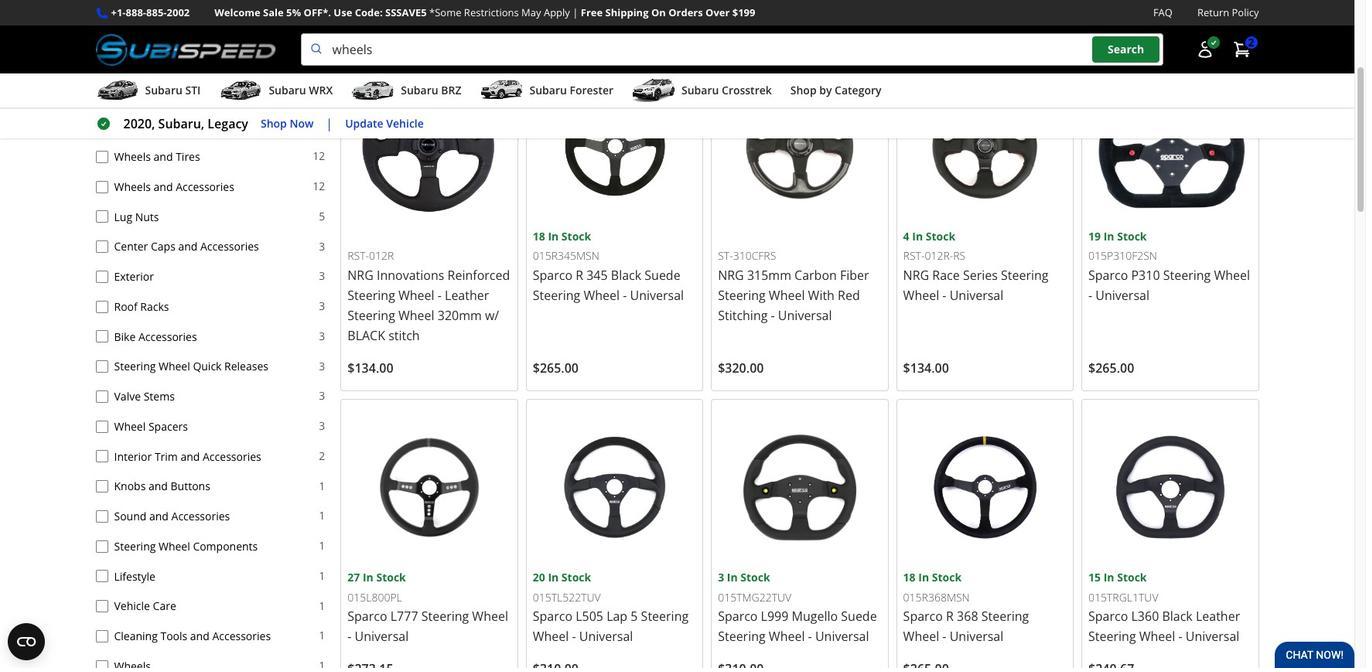 Task type: vqa. For each thing, say whether or not it's contained in the screenshot.
+1-888-885-2002
yes



Task type: locate. For each thing, give the bounding box(es) containing it.
r left 368
[[946, 608, 954, 625]]

accessories up buttons
[[203, 449, 261, 464]]

2 vertical spatial wheels
[[114, 179, 151, 194]]

wheel inside 18 in stock 015r368msn sparco r 368 steering wheel - universal
[[903, 629, 939, 646]]

sparco inside "15 in stock 015trgl1tuv sparco l360 black leather steering wheel - universal"
[[1089, 608, 1128, 625]]

1 vertical spatial 18
[[903, 571, 916, 585]]

1 vertical spatial suede
[[841, 608, 877, 625]]

0 vertical spatial vehicle
[[386, 116, 424, 131]]

stock inside "19 in stock 015p310f2sn sparco p310 steering wheel - universal"
[[1117, 229, 1147, 244]]

1 horizontal spatial $134.00
[[903, 360, 949, 377]]

27 in stock 015l800pl sparco l777 steering wheel - universal
[[348, 571, 508, 646]]

in inside 20 in stock 015tl522tuv sparco l505 lap 5 steering wheel - universal
[[548, 571, 559, 585]]

leather inside "15 in stock 015trgl1tuv sparco l360 black leather steering wheel - universal"
[[1196, 608, 1240, 625]]

0 vertical spatial shop
[[791, 83, 817, 98]]

nrg down 012r
[[348, 267, 374, 284]]

center caps and accessories
[[114, 239, 259, 254]]

sparco for sparco l505 lap 5 steering wheel - universal
[[533, 608, 573, 625]]

368
[[957, 608, 978, 625]]

1 horizontal spatial 2
[[1248, 35, 1255, 50]]

stock inside 27 in stock 015l800pl sparco l777 steering wheel - universal
[[376, 571, 406, 585]]

0 vertical spatial r
[[576, 267, 583, 284]]

sparco inside 18 in stock 015r368msn sparco r 368 steering wheel - universal
[[903, 608, 943, 625]]

1 nrg from the left
[[348, 267, 374, 284]]

0 horizontal spatial nrg
[[348, 267, 374, 284]]

r for 368
[[946, 608, 954, 625]]

0 vertical spatial 12
[[313, 149, 325, 164]]

subaru for subaru forester
[[530, 83, 567, 98]]

in inside 3 in stock 015tmg22tuv sparco l999 mugello suede steering wheel - universal
[[727, 571, 738, 585]]

1 vertical spatial vehicle
[[114, 599, 150, 614]]

stock up 015tl522tuv on the left bottom of page
[[562, 571, 591, 585]]

sparco r 345 black suede steering wheel - universal image
[[533, 65, 696, 228]]

shop by category
[[791, 83, 882, 98]]

wheels up the tires
[[159, 119, 195, 134]]

5
[[319, 209, 325, 224], [631, 608, 638, 625]]

1 vertical spatial |
[[326, 115, 333, 132]]

sparco down 015tl522tuv on the left bottom of page
[[533, 608, 573, 625]]

components
[[193, 539, 258, 554]]

vehicle inside button
[[386, 116, 424, 131]]

suede
[[645, 267, 681, 284], [841, 608, 877, 625]]

0 vertical spatial 2
[[1248, 35, 1255, 50]]

nrg down the 'st-'
[[718, 267, 744, 284]]

red
[[838, 287, 860, 304]]

and right tools on the bottom left of page
[[190, 629, 209, 644]]

in right 4
[[912, 229, 923, 244]]

category
[[835, 83, 882, 98]]

1
[[319, 479, 325, 493], [319, 509, 325, 523], [319, 539, 325, 553], [319, 569, 325, 583], [319, 599, 325, 613], [319, 629, 325, 643]]

nrg race series steering wheel - universal image
[[903, 65, 1067, 228]]

stock inside "15 in stock 015trgl1tuv sparco l360 black leather steering wheel - universal"
[[1117, 571, 1147, 585]]

in inside 18 in stock 015r345msn sparco r 345 black suede steering wheel - universal
[[548, 229, 559, 244]]

r for 345
[[576, 267, 583, 284]]

interior up a subaru sti thumbnail image
[[114, 59, 152, 74]]

sparco inside "19 in stock 015p310f2sn sparco p310 steering wheel - universal"
[[1089, 267, 1128, 284]]

bike
[[114, 329, 136, 344]]

2020,
[[123, 115, 155, 132]]

0 vertical spatial wheels
[[159, 119, 195, 134]]

6 1 from the top
[[319, 629, 325, 643]]

0 vertical spatial suede
[[645, 267, 681, 284]]

sparco down 015tmg22tuv
[[718, 608, 758, 625]]

and right sound
[[149, 509, 169, 524]]

3 in stock 015tmg22tuv sparco l999 mugello suede steering wheel - universal
[[718, 571, 877, 646]]

r inside 18 in stock 015r368msn sparco r 368 steering wheel - universal
[[946, 608, 954, 625]]

universal inside 27 in stock 015l800pl sparco l777 steering wheel - universal
[[355, 629, 409, 646]]

shop
[[791, 83, 817, 98], [261, 116, 287, 131]]

3
[[319, 239, 325, 253], [319, 269, 325, 283], [319, 299, 325, 313], [319, 329, 325, 343], [319, 359, 325, 373], [319, 389, 325, 403], [319, 419, 325, 433], [718, 571, 724, 585]]

1 vertical spatial wheels
[[114, 149, 151, 164]]

black inside "15 in stock 015trgl1tuv sparco l360 black leather steering wheel - universal"
[[1162, 608, 1193, 625]]

1 12 from the top
[[313, 149, 325, 164]]

black right l360
[[1162, 608, 1193, 625]]

2 horizontal spatial nrg
[[903, 267, 929, 284]]

2 inside button
[[1248, 35, 1255, 50]]

1 interior from the top
[[114, 59, 152, 74]]

shop now link
[[261, 115, 314, 133]]

5 1 from the top
[[319, 599, 325, 613]]

universal inside 20 in stock 015tl522tuv sparco l505 lap 5 steering wheel - universal
[[579, 629, 633, 646]]

stock up 015r368msn at the right bottom of page
[[932, 571, 962, 585]]

0 horizontal spatial 2
[[319, 449, 325, 463]]

subaru left forester
[[530, 83, 567, 98]]

exterior
[[114, 269, 154, 284]]

suede right 345
[[645, 267, 681, 284]]

stock inside 4 in stock rst-012r-rs nrg race series steering wheel - universal
[[926, 229, 956, 244]]

1 for components
[[319, 539, 325, 553]]

- inside 27 in stock 015l800pl sparco l777 steering wheel - universal
[[348, 629, 352, 646]]

18 up 015r345msn
[[533, 229, 545, 244]]

sparco for sparco l999 mugello suede steering wheel - universal
[[718, 608, 758, 625]]

subaru for subaru crosstrek
[[682, 83, 719, 98]]

black
[[611, 267, 642, 284], [1162, 608, 1193, 625]]

1 vertical spatial 2
[[319, 449, 325, 463]]

racks
[[140, 299, 169, 314]]

stock inside 20 in stock 015tl522tuv sparco l505 lap 5 steering wheel - universal
[[562, 571, 591, 585]]

0 horizontal spatial vehicle
[[114, 599, 150, 614]]

steering wheels
[[114, 119, 195, 134]]

and left the tires
[[154, 149, 173, 164]]

and right trim
[[181, 449, 200, 464]]

1 vertical spatial r
[[946, 608, 954, 625]]

0 horizontal spatial suede
[[645, 267, 681, 284]]

universal
[[611, 30, 660, 45], [630, 287, 684, 304], [950, 287, 1004, 304], [1096, 287, 1150, 304], [778, 307, 832, 324], [355, 629, 409, 646], [579, 629, 633, 646], [815, 629, 869, 646], [950, 629, 1004, 646], [1186, 629, 1240, 646]]

quick
[[193, 359, 222, 374]]

may
[[522, 5, 541, 19]]

Cleaning Tools and Accessories button
[[96, 630, 108, 643]]

nrg inside st-310cfrs nrg 315mm carbon fiber steering wheel with red stitching - universal
[[718, 267, 744, 284]]

race
[[933, 267, 960, 284]]

1 $265.00 from the left
[[533, 360, 579, 377]]

interior for interior trim and accessories
[[114, 449, 152, 464]]

stock up 015p310f2sn
[[1117, 229, 1147, 244]]

shop now
[[261, 116, 314, 131]]

0 horizontal spatial leather
[[445, 287, 489, 304]]

policy
[[1232, 5, 1259, 19]]

stock for sparco l360 black leather steering wheel - universal
[[1117, 571, 1147, 585]]

0 horizontal spatial shop
[[261, 116, 287, 131]]

2 12 from the top
[[313, 179, 325, 194]]

Bike Accessories button
[[96, 331, 108, 343]]

a subaru brz thumbnail image image
[[351, 79, 395, 102]]

wheels up lug nuts
[[114, 179, 151, 194]]

sparco down 015p310f2sn
[[1089, 267, 1128, 284]]

*some restrictions may apply | free shipping on orders over $199
[[429, 5, 756, 19]]

1 horizontal spatial $265.00
[[1089, 360, 1135, 377]]

Wheel Spacers button
[[96, 421, 108, 433]]

1 vertical spatial 12
[[313, 179, 325, 194]]

st-
[[718, 249, 733, 263]]

2 subaru from the left
[[269, 83, 306, 98]]

a subaru wrx thumbnail image image
[[219, 79, 263, 102]]

0 vertical spatial 5
[[319, 209, 325, 224]]

0 horizontal spatial black
[[611, 267, 642, 284]]

0 horizontal spatial r
[[576, 267, 583, 284]]

18
[[533, 229, 545, 244], [903, 571, 916, 585]]

0 horizontal spatial $134.00
[[348, 360, 393, 377]]

wheel inside st-310cfrs nrg 315mm carbon fiber steering wheel with red stitching - universal
[[769, 287, 805, 304]]

stock up '012r-'
[[926, 229, 956, 244]]

w/
[[485, 307, 499, 324]]

in right 15
[[1104, 571, 1115, 585]]

sparco down 015trgl1tuv
[[1089, 608, 1128, 625]]

Vehicle Care button
[[96, 600, 108, 613]]

l360
[[1132, 608, 1159, 625]]

in right the 20
[[548, 571, 559, 585]]

sssave5
[[385, 5, 427, 19]]

1 horizontal spatial 18
[[903, 571, 916, 585]]

welcome
[[215, 5, 260, 19]]

use
[[334, 5, 352, 19]]

subaru left the sti
[[145, 83, 182, 98]]

18 up 015r368msn at the right bottom of page
[[903, 571, 916, 585]]

2 $265.00 from the left
[[1089, 360, 1135, 377]]

sparco p310 steering wheel - universal image
[[1089, 65, 1252, 228]]

steering inside 3 in stock 015tmg22tuv sparco l999 mugello suede steering wheel - universal
[[718, 629, 766, 646]]

Exterior button
[[96, 271, 108, 283]]

stock up 015r345msn
[[562, 229, 591, 244]]

interior trim and accessories
[[114, 449, 261, 464]]

cleaning
[[114, 629, 158, 644]]

| right 24
[[326, 115, 333, 132]]

sparco down 015r368msn at the right bottom of page
[[903, 608, 943, 625]]

in inside 4 in stock rst-012r-rs nrg race series steering wheel - universal
[[912, 229, 923, 244]]

1 horizontal spatial vehicle
[[386, 116, 424, 131]]

brz
[[441, 83, 461, 98]]

leather up 320mm
[[445, 287, 489, 304]]

stock up 015tmg22tuv
[[741, 571, 770, 585]]

sparco for sparco l777 steering wheel - universal
[[348, 608, 387, 625]]

shop for shop now
[[261, 116, 287, 131]]

r
[[576, 267, 583, 284], [946, 608, 954, 625]]

in inside "19 in stock 015p310f2sn sparco p310 steering wheel - universal"
[[1104, 229, 1115, 244]]

1 horizontal spatial shop
[[791, 83, 817, 98]]

sparco inside 20 in stock 015tl522tuv sparco l505 lap 5 steering wheel - universal
[[533, 608, 573, 625]]

2 $134.00 from the left
[[903, 360, 949, 377]]

18 for sparco r 368 steering wheel - universal
[[903, 571, 916, 585]]

wheels right wheels and tires button
[[114, 149, 151, 164]]

return policy link
[[1198, 5, 1259, 21]]

nrg inside rst-012r nrg innovations reinforced steering wheel - leather steering wheel 320mm w/ black stitch
[[348, 267, 374, 284]]

fiber
[[840, 267, 869, 284]]

wheel inside 18 in stock 015r345msn sparco r 345 black suede steering wheel - universal
[[584, 287, 620, 304]]

2 rst- from the left
[[903, 249, 925, 263]]

1 rst- from the left
[[348, 249, 369, 263]]

nuts
[[135, 209, 159, 224]]

and up 2020, subaru, legacy on the left
[[193, 89, 212, 104]]

steering inside 18 in stock 015r368msn sparco r 368 steering wheel - universal
[[982, 608, 1029, 625]]

wheel inside "15 in stock 015trgl1tuv sparco l360 black leather steering wheel - universal"
[[1139, 629, 1176, 646]]

a subaru crosstrek thumbnail image image
[[632, 79, 675, 102]]

Valve Stems button
[[96, 391, 108, 403]]

in for sparco r 368 steering wheel - universal
[[919, 571, 929, 585]]

sparco
[[533, 267, 573, 284], [1089, 267, 1128, 284], [348, 608, 387, 625], [533, 608, 573, 625], [718, 608, 758, 625], [903, 608, 943, 625], [1089, 608, 1128, 625]]

- inside "19 in stock 015p310f2sn sparco p310 steering wheel - universal"
[[1089, 287, 1093, 304]]

stock for sparco r 345 black suede steering wheel - universal
[[562, 229, 591, 244]]

shop by category button
[[791, 77, 882, 108]]

4 1 from the top
[[319, 569, 325, 583]]

5 subaru from the left
[[682, 83, 719, 98]]

0 horizontal spatial |
[[326, 115, 333, 132]]

12 for wheels and tires
[[313, 149, 325, 164]]

in right '27'
[[363, 571, 374, 585]]

015tmg22tuv
[[718, 590, 792, 605]]

vehicle down lifestyle
[[114, 599, 150, 614]]

1 horizontal spatial nrg
[[718, 267, 744, 284]]

shop left now
[[261, 116, 287, 131]]

0 horizontal spatial $265.00
[[533, 360, 579, 377]]

and down wheels and tires
[[154, 179, 173, 194]]

shop for shop by category
[[791, 83, 817, 98]]

wheels and accessories
[[114, 179, 234, 194]]

4 in stock rst-012r-rs nrg race series steering wheel - universal
[[903, 229, 1049, 304]]

1 horizontal spatial leather
[[1196, 608, 1240, 625]]

sparco down 015r345msn
[[533, 267, 573, 284]]

1 horizontal spatial suede
[[841, 608, 877, 625]]

18 inside 18 in stock 015r345msn sparco r 345 black suede steering wheel - universal
[[533, 229, 545, 244]]

subaru left 28
[[269, 83, 306, 98]]

stock inside 18 in stock 015r368msn sparco r 368 steering wheel - universal
[[932, 571, 962, 585]]

0 vertical spatial black
[[611, 267, 642, 284]]

in inside "15 in stock 015trgl1tuv sparco l360 black leather steering wheel - universal"
[[1104, 571, 1115, 585]]

- inside 3 in stock 015tmg22tuv sparco l999 mugello suede steering wheel - universal
[[808, 629, 812, 646]]

subaru for subaru wrx
[[269, 83, 306, 98]]

subaru left "brz"
[[401, 83, 438, 98]]

885-
[[146, 5, 167, 19]]

Steering Wheel Quick Releases button
[[96, 361, 108, 373]]

stock up 015l800pl
[[376, 571, 406, 585]]

Knobs and Buttons button
[[96, 480, 108, 493]]

| left the free at the left of the page
[[573, 5, 578, 19]]

sparco down 015l800pl
[[348, 608, 387, 625]]

welcome sale 5% off*. use code: sssave5
[[215, 5, 427, 19]]

in for sparco l360 black leather steering wheel - universal
[[1104, 571, 1115, 585]]

update vehicle
[[345, 116, 424, 131]]

18 inside 18 in stock 015r368msn sparco r 368 steering wheel - universal
[[903, 571, 916, 585]]

1 $134.00 from the left
[[348, 360, 393, 377]]

rst-012r nrg innovations reinforced steering wheel - leather steering wheel 320mm w/ black stitch
[[348, 249, 510, 344]]

1 horizontal spatial |
[[573, 5, 578, 19]]

shop left by
[[791, 83, 817, 98]]

leather right l360
[[1196, 608, 1240, 625]]

$265.00 for steering
[[533, 360, 579, 377]]

accessories
[[215, 89, 274, 104], [176, 179, 234, 194], [200, 239, 259, 254], [138, 329, 197, 344], [203, 449, 261, 464], [171, 509, 230, 524], [212, 629, 271, 644]]

1 1 from the top
[[319, 479, 325, 493]]

in up 015r368msn at the right bottom of page
[[919, 571, 929, 585]]

nrg left race
[[903, 267, 929, 284]]

sti
[[185, 83, 201, 98]]

1 horizontal spatial rst-
[[903, 249, 925, 263]]

stock inside 3 in stock 015tmg22tuv sparco l999 mugello suede steering wheel - universal
[[741, 571, 770, 585]]

search button
[[1093, 37, 1160, 63]]

015r368msn
[[903, 590, 970, 605]]

sparco inside 27 in stock 015l800pl sparco l777 steering wheel - universal
[[348, 608, 387, 625]]

steering inside "15 in stock 015trgl1tuv sparco l360 black leather steering wheel - universal"
[[1089, 629, 1136, 646]]

restrictions
[[464, 5, 519, 19]]

in up 015tmg22tuv
[[727, 571, 738, 585]]

knobs and buttons
[[114, 479, 210, 494]]

sparco inside 3 in stock 015tmg22tuv sparco l999 mugello suede steering wheel - universal
[[718, 608, 758, 625]]

category
[[96, 25, 144, 40]]

1 for accessories
[[319, 509, 325, 523]]

stock up 015trgl1tuv
[[1117, 571, 1147, 585]]

button image
[[1196, 40, 1214, 59]]

subaru left crosstrek
[[682, 83, 719, 98]]

r left 345
[[576, 267, 583, 284]]

shipping
[[605, 5, 649, 19]]

releases
[[224, 359, 268, 374]]

3 subaru from the left
[[401, 83, 438, 98]]

3 for wheel spacers
[[319, 419, 325, 433]]

stock for nrg race series steering wheel - universal
[[926, 229, 956, 244]]

sparco for sparco l360 black leather steering wheel - universal
[[1089, 608, 1128, 625]]

1 horizontal spatial r
[[946, 608, 954, 625]]

shop inside dropdown button
[[791, 83, 817, 98]]

wheel inside 20 in stock 015tl522tuv sparco l505 lap 5 steering wheel - universal
[[533, 629, 569, 646]]

0 horizontal spatial 5
[[319, 209, 325, 224]]

1 vertical spatial leather
[[1196, 608, 1240, 625]]

update
[[345, 116, 384, 131]]

rst-
[[348, 249, 369, 263], [903, 249, 925, 263]]

4 subaru from the left
[[530, 83, 567, 98]]

0 vertical spatial leather
[[445, 287, 489, 304]]

stock inside 18 in stock 015r345msn sparco r 345 black suede steering wheel - universal
[[562, 229, 591, 244]]

wrx
[[309, 83, 333, 98]]

rs
[[953, 249, 966, 263]]

subaru,
[[158, 115, 204, 132]]

in up 015r345msn
[[548, 229, 559, 244]]

3 inside 3 in stock 015tmg22tuv sparco l999 mugello suede steering wheel - universal
[[718, 571, 724, 585]]

$134.00
[[348, 360, 393, 377], [903, 360, 949, 377]]

- inside 18 in stock 015r345msn sparco r 345 black suede steering wheel - universal
[[623, 287, 627, 304]]

0 horizontal spatial 18
[[533, 229, 545, 244]]

2 nrg from the left
[[718, 267, 744, 284]]

15
[[1089, 571, 1101, 585]]

3 1 from the top
[[319, 539, 325, 553]]

r inside 18 in stock 015r345msn sparco r 345 black suede steering wheel - universal
[[576, 267, 583, 284]]

1 horizontal spatial 5
[[631, 608, 638, 625]]

3 nrg from the left
[[903, 267, 929, 284]]

1 subaru from the left
[[145, 83, 182, 98]]

in inside 27 in stock 015l800pl sparco l777 steering wheel - universal
[[363, 571, 374, 585]]

1 horizontal spatial black
[[1162, 608, 1193, 625]]

888-
[[126, 5, 146, 19]]

subaru wrx
[[269, 83, 333, 98]]

sparco l999 mugello suede steering wheel - universal image
[[718, 406, 882, 570]]

2 1 from the top
[[319, 509, 325, 523]]

steering wheel components
[[114, 539, 258, 554]]

steering inside "19 in stock 015p310f2sn sparco p310 steering wheel - universal"
[[1163, 267, 1211, 284]]

2 interior from the top
[[114, 449, 152, 464]]

search
[[1108, 42, 1145, 57]]

315mm
[[747, 267, 791, 284]]

1 vertical spatial interior
[[114, 449, 152, 464]]

reinforced
[[448, 267, 510, 284]]

wheel inside 3 in stock 015tmg22tuv sparco l999 mugello suede steering wheel - universal
[[769, 629, 805, 646]]

0 vertical spatial 18
[[533, 229, 545, 244]]

accessories up legacy
[[215, 89, 274, 104]]

interior up knobs
[[114, 449, 152, 464]]

subaru inside dropdown button
[[682, 83, 719, 98]]

universal inside 4 in stock rst-012r-rs nrg race series steering wheel - universal
[[950, 287, 1004, 304]]

accessories down the tires
[[176, 179, 234, 194]]

1 vertical spatial 5
[[631, 608, 638, 625]]

sparco r 368 steering wheel - universal image
[[903, 406, 1067, 570]]

and right knobs
[[149, 479, 168, 494]]

suede right mugello
[[841, 608, 877, 625]]

sparco inside 18 in stock 015r345msn sparco r 345 black suede steering wheel - universal
[[533, 267, 573, 284]]

Steering Wheels button
[[96, 121, 108, 133]]

in right 19 on the top of page
[[1104, 229, 1115, 244]]

black right 345
[[611, 267, 642, 284]]

steering inside 18 in stock 015r345msn sparco r 345 black suede steering wheel - universal
[[533, 287, 580, 304]]

3 for roof racks
[[319, 299, 325, 313]]

310cfrs
[[733, 249, 776, 263]]

0 horizontal spatial rst-
[[348, 249, 369, 263]]

0 vertical spatial interior
[[114, 59, 152, 74]]

vehicle down subaru brz dropdown button
[[386, 116, 424, 131]]

1 vertical spatial shop
[[261, 116, 287, 131]]

wheels for wheels and accessories
[[114, 179, 151, 194]]

stock for sparco l777 steering wheel - universal
[[376, 571, 406, 585]]

in for sparco l999 mugello suede steering wheel - universal
[[727, 571, 738, 585]]

+1-888-885-2002 link
[[111, 5, 190, 21]]

in inside 18 in stock 015r368msn sparco r 368 steering wheel - universal
[[919, 571, 929, 585]]

in for nrg race series steering wheel - universal
[[912, 229, 923, 244]]

nrg
[[348, 267, 374, 284], [718, 267, 744, 284], [903, 267, 929, 284]]

apply
[[544, 5, 570, 19]]

1 vertical spatial black
[[1162, 608, 1193, 625]]

orders
[[669, 5, 703, 19]]

code:
[[355, 5, 383, 19]]



Task type: describe. For each thing, give the bounding box(es) containing it.
subispeed logo image
[[96, 33, 276, 66]]

center
[[114, 239, 148, 254]]

Wheels button
[[96, 660, 108, 668]]

3 for exterior
[[319, 269, 325, 283]]

stems
[[144, 389, 175, 404]]

stock for sparco r 368 steering wheel - universal
[[932, 571, 962, 585]]

buttons
[[171, 479, 210, 494]]

Roof Racks button
[[96, 301, 108, 313]]

sparco l360 black leather steering wheel - universal image
[[1089, 406, 1252, 570]]

spacers
[[148, 419, 188, 434]]

leather inside rst-012r nrg innovations reinforced steering wheel - leather steering wheel 320mm w/ black stitch
[[445, 287, 489, 304]]

wheel spacers
[[114, 419, 188, 434]]

wheel inside "19 in stock 015p310f2sn sparco p310 steering wheel - universal"
[[1214, 267, 1250, 284]]

sparco l777 steering wheel - universal image
[[348, 406, 511, 570]]

- inside rst-012r nrg innovations reinforced steering wheel - leather steering wheel 320mm w/ black stitch
[[438, 287, 442, 304]]

2 button
[[1225, 34, 1259, 65]]

update vehicle button
[[345, 115, 424, 133]]

crosstrek
[[722, 83, 772, 98]]

free
[[581, 5, 603, 19]]

universal inside 18 in stock 015r345msn sparco r 345 black suede steering wheel - universal
[[630, 287, 684, 304]]

in for sparco l505 lap 5 steering wheel - universal
[[548, 571, 559, 585]]

Steering Wheel Components button
[[96, 540, 108, 553]]

subaru brz button
[[351, 77, 461, 108]]

sale
[[263, 5, 284, 19]]

return
[[1198, 5, 1230, 19]]

Wheels and Accessories button
[[96, 181, 108, 193]]

lifestyle
[[114, 569, 156, 584]]

stock for sparco l999 mugello suede steering wheel - universal
[[741, 571, 770, 585]]

20
[[533, 571, 545, 585]]

universal inside "15 in stock 015trgl1tuv sparco l360 black leather steering wheel - universal"
[[1186, 629, 1240, 646]]

3 for steering wheel quick releases
[[319, 359, 325, 373]]

over
[[706, 5, 730, 19]]

5%
[[286, 5, 301, 19]]

1 for and
[[319, 629, 325, 643]]

with
[[808, 287, 835, 304]]

lug nuts
[[114, 209, 159, 224]]

- inside "15 in stock 015trgl1tuv sparco l360 black leather steering wheel - universal"
[[1179, 629, 1183, 646]]

$265.00 for universal
[[1089, 360, 1135, 377]]

015tl522tuv
[[533, 590, 601, 605]]

subaru sti
[[145, 83, 201, 98]]

in for sparco l777 steering wheel - universal
[[363, 571, 374, 585]]

*some
[[429, 5, 462, 19]]

nrg inside 4 in stock rst-012r-rs nrg race series steering wheel - universal
[[903, 267, 929, 284]]

and right caps
[[178, 239, 198, 254]]

stock for sparco l505 lap 5 steering wheel - universal
[[562, 571, 591, 585]]

search input field
[[301, 33, 1163, 66]]

cleaning tools and accessories
[[114, 629, 271, 644]]

- inside st-310cfrs nrg 315mm carbon fiber steering wheel with red stitching - universal
[[771, 307, 775, 324]]

nrg innovations reinforced steering wheel - leather steering wheel 320mm w/ black stitch image
[[348, 65, 511, 228]]

nrg for nrg innovations reinforced steering wheel - leather steering wheel 320mm w/ black stitch
[[348, 267, 374, 284]]

a subaru sti thumbnail image image
[[96, 79, 139, 102]]

vehicle care
[[114, 599, 176, 614]]

Center Caps and Accessories button
[[96, 241, 108, 253]]

forester
[[570, 83, 614, 98]]

roof racks
[[114, 299, 169, 314]]

suede inside 18 in stock 015r345msn sparco r 345 black suede steering wheel - universal
[[645, 267, 681, 284]]

19
[[1089, 229, 1101, 244]]

015trgl1tuv
[[1089, 590, 1159, 605]]

l505
[[576, 608, 603, 625]]

legacy
[[208, 115, 248, 132]]

18 in stock 015r345msn sparco r 345 black suede steering wheel - universal
[[533, 229, 684, 304]]

3 for center caps and accessories
[[319, 239, 325, 253]]

universal inside "19 in stock 015p310f2sn sparco p310 steering wheel - universal"
[[1096, 287, 1150, 304]]

18 in stock 015r368msn sparco r 368 steering wheel - universal
[[903, 571, 1029, 646]]

return policy
[[1198, 5, 1259, 19]]

- inside 20 in stock 015tl522tuv sparco l505 lap 5 steering wheel - universal
[[572, 629, 576, 646]]

sparco for sparco r 345 black suede steering wheel - universal
[[533, 267, 573, 284]]

caps
[[151, 239, 175, 254]]

rst- inside rst-012r nrg innovations reinforced steering wheel - leather steering wheel 320mm w/ black stitch
[[348, 249, 369, 263]]

sparco for sparco p310 steering wheel - universal
[[1089, 267, 1128, 284]]

now
[[290, 116, 314, 131]]

mugello
[[792, 608, 838, 625]]

subaru for subaru brz
[[401, 83, 438, 98]]

steering inside st-310cfrs nrg 315mm carbon fiber steering wheel with red stitching - universal
[[718, 287, 766, 304]]

suede inside 3 in stock 015tmg22tuv sparco l999 mugello suede steering wheel - universal
[[841, 608, 877, 625]]

interior for interior
[[114, 59, 152, 74]]

black
[[348, 327, 385, 344]]

+1-
[[111, 5, 126, 19]]

series
[[963, 267, 998, 284]]

black inside 18 in stock 015r345msn sparco r 345 black suede steering wheel - universal
[[611, 267, 642, 284]]

sparco l505 lap 5 steering wheel - universal image
[[533, 406, 696, 570]]

20 in stock 015tl522tuv sparco l505 lap 5 steering wheel - universal
[[533, 571, 689, 646]]

12 for wheels and accessories
[[313, 179, 325, 194]]

30
[[313, 59, 325, 74]]

roof
[[114, 299, 137, 314]]

faq
[[1154, 5, 1173, 19]]

lug
[[114, 209, 132, 224]]

Interior button
[[96, 61, 108, 73]]

015r345msn
[[533, 249, 599, 263]]

in for sparco r 345 black suede steering wheel - universal
[[548, 229, 559, 244]]

accessories right caps
[[200, 239, 259, 254]]

Sound and Accessories button
[[96, 510, 108, 523]]

2020, subaru, legacy
[[123, 115, 248, 132]]

subaru sti button
[[96, 77, 201, 108]]

stock for sparco p310 steering wheel - universal
[[1117, 229, 1147, 244]]

Wheels and Tires button
[[96, 151, 108, 163]]

+1-888-885-2002
[[111, 5, 190, 19]]

Lifestyle button
[[96, 570, 108, 583]]

in for sparco p310 steering wheel - universal
[[1104, 229, 1115, 244]]

wheel inside 4 in stock rst-012r-rs nrg race series steering wheel - universal
[[903, 287, 939, 304]]

nrg for nrg 315mm carbon fiber steering wheel with red stitching - universal
[[718, 267, 744, 284]]

nrg 315mm carbon fiber steering wheel with red stitching - universal image
[[718, 65, 882, 228]]

care
[[153, 599, 176, 614]]

open widget image
[[8, 624, 45, 661]]

28
[[313, 89, 325, 104]]

Interior Trim and Accessories button
[[96, 450, 108, 463]]

3 for valve stems
[[319, 389, 325, 403]]

accessories down racks on the top
[[138, 329, 197, 344]]

universal inside 18 in stock 015r368msn sparco r 368 steering wheel - universal
[[950, 629, 1004, 646]]

2002
[[167, 5, 190, 19]]

5 inside 20 in stock 015tl522tuv sparco l505 lap 5 steering wheel - universal
[[631, 608, 638, 625]]

wheels for wheels and tires
[[114, 149, 151, 164]]

wheels and tires
[[114, 149, 200, 164]]

1 for buttons
[[319, 479, 325, 493]]

steering wheel and accessories
[[114, 89, 274, 104]]

18 for sparco r 345 black suede steering wheel - universal
[[533, 229, 545, 244]]

faq link
[[1154, 5, 1173, 21]]

sound and accessories
[[114, 509, 230, 524]]

- inside 4 in stock rst-012r-rs nrg race series steering wheel - universal
[[943, 287, 947, 304]]

st-310cfrs nrg 315mm carbon fiber steering wheel with red stitching - universal
[[718, 249, 869, 324]]

Lug Nuts button
[[96, 211, 108, 223]]

off*.
[[304, 5, 331, 19]]

19 in stock 015p310f2sn sparco p310 steering wheel - universal
[[1089, 229, 1250, 304]]

Steering Wheel and Accessories button
[[96, 91, 108, 103]]

accessories right tools on the bottom left of page
[[212, 629, 271, 644]]

stitch
[[389, 327, 420, 344]]

subaru for subaru sti
[[145, 83, 182, 98]]

tools
[[160, 629, 187, 644]]

a subaru forester thumbnail image image
[[480, 79, 523, 102]]

steering inside 4 in stock rst-012r-rs nrg race series steering wheel - universal
[[1001, 267, 1049, 284]]

subaru crosstrek
[[682, 83, 772, 98]]

sound
[[114, 509, 146, 524]]

- inside 18 in stock 015r368msn sparco r 368 steering wheel - universal
[[943, 629, 947, 646]]

$134.00 for nrg race series steering wheel - universal
[[903, 360, 949, 377]]

include all universal products
[[553, 30, 709, 45]]

sparco for sparco r 368 steering wheel - universal
[[903, 608, 943, 625]]

accessories down buttons
[[171, 509, 230, 524]]

universal inside st-310cfrs nrg 315mm carbon fiber steering wheel with red stitching - universal
[[778, 307, 832, 324]]

wheel inside 27 in stock 015l800pl sparco l777 steering wheel - universal
[[472, 608, 508, 625]]

3 for bike accessories
[[319, 329, 325, 343]]

stitching
[[718, 307, 768, 324]]

steering inside 20 in stock 015tl522tuv sparco l505 lap 5 steering wheel - universal
[[641, 608, 689, 625]]

universal inside 3 in stock 015tmg22tuv sparco l999 mugello suede steering wheel - universal
[[815, 629, 869, 646]]

012r
[[369, 249, 394, 263]]

345
[[587, 267, 608, 284]]

rst- inside 4 in stock rst-012r-rs nrg race series steering wheel - universal
[[903, 249, 925, 263]]

$134.00 for nrg innovations reinforced steering wheel - leather steering wheel 320mm w/ black stitch
[[348, 360, 393, 377]]

l777
[[391, 608, 418, 625]]

0 vertical spatial |
[[573, 5, 578, 19]]

subaru forester button
[[480, 77, 614, 108]]

015l800pl
[[348, 590, 402, 605]]

steering inside 27 in stock 015l800pl sparco l777 steering wheel - universal
[[421, 608, 469, 625]]



